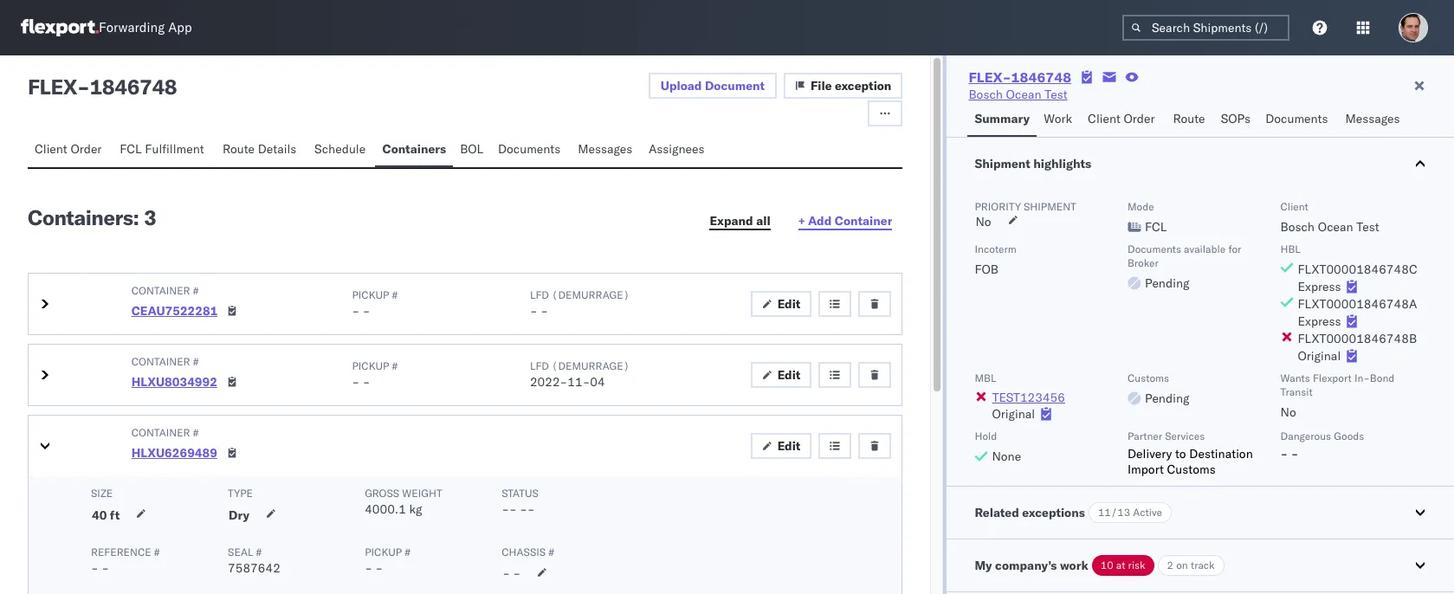 Task type: describe. For each thing, give the bounding box(es) containing it.
assignees
[[649, 141, 705, 157]]

none
[[993, 449, 1022, 464]]

container # for ceau7522281
[[131, 284, 199, 297]]

transit
[[1281, 386, 1313, 399]]

app
[[168, 19, 192, 36]]

container # for hlxu6269489
[[131, 426, 199, 439]]

0 vertical spatial customs
[[1128, 372, 1170, 385]]

10
[[1101, 559, 1114, 572]]

bosch inside "client bosch ocean test incoterm fob"
[[1281, 219, 1315, 235]]

fulfillment
[[145, 141, 204, 157]]

details
[[258, 141, 297, 157]]

0 horizontal spatial messages button
[[571, 133, 642, 167]]

ceau7522281
[[131, 303, 218, 319]]

bol
[[460, 141, 484, 157]]

2 vertical spatial pickup
[[365, 546, 402, 559]]

my
[[975, 558, 993, 574]]

upload
[[661, 78, 702, 94]]

2 on track
[[1168, 559, 1215, 572]]

highlights
[[1034, 156, 1092, 172]]

exception
[[835, 78, 892, 94]]

container for hlxu8034992
[[131, 355, 190, 368]]

test inside bosch ocean test link
[[1045, 87, 1068, 102]]

1 horizontal spatial 1846748
[[1012, 68, 1072, 86]]

track
[[1191, 559, 1215, 572]]

dangerous
[[1281, 430, 1332, 443]]

containers
[[383, 141, 446, 157]]

order for leftmost client order button
[[71, 141, 102, 157]]

incoterm
[[975, 243, 1017, 256]]

pending for customs
[[1146, 391, 1190, 406]]

order for the right client order button
[[1124, 111, 1156, 127]]

bosch ocean test link
[[969, 86, 1068, 103]]

1 horizontal spatial documents button
[[1259, 103, 1339, 137]]

fcl fulfillment button
[[113, 133, 216, 167]]

seal
[[228, 546, 253, 559]]

available
[[1185, 243, 1226, 256]]

test inside "client bosch ocean test incoterm fob"
[[1357, 219, 1380, 235]]

shipment
[[1024, 200, 1077, 213]]

bond
[[1371, 372, 1395, 385]]

container for hlxu6269489
[[131, 426, 190, 439]]

work button
[[1037, 103, 1082, 137]]

route for route details
[[223, 141, 255, 157]]

+ add container button
[[788, 208, 903, 234]]

to
[[1176, 446, 1187, 462]]

related exceptions
[[975, 505, 1086, 521]]

pickup for hlxu8034992
[[352, 360, 389, 373]]

flex - 1846748
[[28, 74, 177, 100]]

edit button for 2022-11-04
[[751, 362, 812, 388]]

documents for documents available for broker
[[1128, 243, 1182, 256]]

active
[[1134, 506, 1163, 519]]

related
[[975, 505, 1020, 521]]

client order for leftmost client order button
[[35, 141, 102, 157]]

3
[[144, 205, 156, 231]]

11-
[[568, 374, 590, 390]]

client order for the right client order button
[[1088, 111, 1156, 127]]

1 vertical spatial original
[[993, 406, 1036, 422]]

flex
[[28, 74, 77, 100]]

ft
[[110, 508, 120, 523]]

file exception
[[811, 78, 892, 94]]

partner
[[1128, 430, 1163, 443]]

shipment highlights
[[975, 156, 1092, 172]]

flex-
[[969, 68, 1012, 86]]

containers:
[[28, 205, 139, 231]]

route details
[[223, 141, 297, 157]]

schedule
[[315, 141, 366, 157]]

fcl for fcl fulfillment
[[120, 141, 142, 157]]

no inside wants flexport in-bond transit no
[[1281, 405, 1297, 420]]

work
[[1061, 558, 1089, 574]]

all
[[757, 213, 771, 229]]

04
[[590, 374, 605, 390]]

documents available for broker
[[1128, 243, 1242, 269]]

ceau7522281 button
[[131, 303, 218, 319]]

containers: 3
[[28, 205, 156, 231]]

customs inside partner services delivery to destination import customs
[[1168, 462, 1216, 477]]

7587642
[[228, 561, 281, 576]]

kg
[[409, 502, 422, 517]]

route button
[[1167, 103, 1215, 137]]

# inside seal # 7587642
[[256, 546, 262, 559]]

status
[[502, 487, 539, 500]]

express for flxt00001846748a
[[1298, 314, 1342, 329]]

0 horizontal spatial client order button
[[28, 133, 113, 167]]

pickup # - - for - -
[[352, 289, 398, 319]]

lfd (demurrage) 2022-11-04
[[530, 360, 630, 390]]

3 edit button from the top
[[751, 433, 812, 459]]

test123456 button
[[993, 390, 1066, 406]]

11/13
[[1099, 506, 1131, 519]]

at
[[1117, 559, 1126, 572]]

fob
[[975, 262, 999, 277]]

2 vertical spatial pickup # - -
[[365, 546, 411, 576]]

wants
[[1281, 372, 1311, 385]]

type
[[228, 487, 253, 500]]

status -- --
[[502, 487, 539, 517]]

messages for the left 'messages' button
[[578, 141, 633, 157]]

0 vertical spatial ocean
[[1007, 87, 1042, 102]]

edit for - -
[[778, 296, 801, 312]]

(demurrage) for 11-
[[552, 360, 630, 373]]



Task type: locate. For each thing, give the bounding box(es) containing it.
0 horizontal spatial bosch
[[969, 87, 1003, 102]]

on
[[1177, 559, 1189, 572]]

container up ceau7522281 button
[[131, 284, 190, 297]]

broker
[[1128, 256, 1159, 269]]

0 horizontal spatial test
[[1045, 87, 1068, 102]]

gross
[[365, 487, 400, 500]]

(demurrage) inside the lfd (demurrage) - -
[[552, 289, 630, 302]]

containers button
[[376, 133, 453, 167]]

1 vertical spatial bosch
[[1281, 219, 1315, 235]]

1 vertical spatial documents
[[498, 141, 561, 157]]

0 vertical spatial express
[[1298, 279, 1342, 295]]

1 vertical spatial edit
[[778, 367, 801, 383]]

+
[[799, 213, 806, 229]]

2 edit from the top
[[778, 367, 801, 383]]

1 vertical spatial pending
[[1146, 391, 1190, 406]]

0 vertical spatial no
[[976, 214, 992, 230]]

in-
[[1355, 372, 1371, 385]]

0 horizontal spatial documents
[[498, 141, 561, 157]]

weight
[[402, 487, 442, 500]]

2 vertical spatial container #
[[131, 426, 199, 439]]

1 (demurrage) from the top
[[552, 289, 630, 302]]

work
[[1044, 111, 1073, 127]]

order down the flex - 1846748
[[71, 141, 102, 157]]

add
[[809, 213, 832, 229]]

bol button
[[453, 133, 491, 167]]

import
[[1128, 462, 1165, 477]]

original down test123456 button
[[993, 406, 1036, 422]]

priority shipment
[[975, 200, 1077, 213]]

partner services delivery to destination import customs
[[1128, 430, 1254, 477]]

2 vertical spatial documents
[[1128, 243, 1182, 256]]

upload document
[[661, 78, 765, 94]]

test up work
[[1045, 87, 1068, 102]]

(demurrage) for -
[[552, 289, 630, 302]]

0 horizontal spatial ocean
[[1007, 87, 1042, 102]]

express up flxt00001846748b
[[1298, 314, 1342, 329]]

lfd for -
[[530, 289, 549, 302]]

1 express from the top
[[1298, 279, 1342, 295]]

1 vertical spatial express
[[1298, 314, 1342, 329]]

chassis
[[502, 546, 546, 559]]

1 horizontal spatial bosch
[[1281, 219, 1315, 235]]

schedule button
[[308, 133, 376, 167]]

0 vertical spatial pickup # - -
[[352, 289, 398, 319]]

route details button
[[216, 133, 308, 167]]

0 vertical spatial order
[[1124, 111, 1156, 127]]

order
[[1124, 111, 1156, 127], [71, 141, 102, 157]]

2 (demurrage) from the top
[[552, 360, 630, 373]]

customs down services
[[1168, 462, 1216, 477]]

1 horizontal spatial order
[[1124, 111, 1156, 127]]

container # up hlxu8034992
[[131, 355, 199, 368]]

shipment highlights button
[[947, 138, 1455, 190]]

flex-1846748
[[969, 68, 1072, 86]]

client order button down flex
[[28, 133, 113, 167]]

1 vertical spatial pickup # - -
[[352, 360, 398, 390]]

summary
[[975, 111, 1030, 127]]

1 vertical spatial (demurrage)
[[552, 360, 630, 373]]

flxt00001846748c
[[1298, 262, 1418, 277]]

1 pending from the top
[[1146, 276, 1190, 291]]

lfd for 2022-
[[530, 360, 549, 373]]

dry
[[229, 508, 250, 523]]

1 edit button from the top
[[751, 291, 812, 317]]

1 horizontal spatial fcl
[[1146, 219, 1168, 235]]

route for route
[[1174, 111, 1206, 127]]

messages
[[1346, 111, 1401, 127], [578, 141, 633, 157]]

lfd inside the lfd (demurrage) - -
[[530, 289, 549, 302]]

shipment
[[975, 156, 1031, 172]]

flxt00001846748a
[[1298, 296, 1418, 312]]

client order button
[[1082, 103, 1167, 137], [28, 133, 113, 167]]

client right work button
[[1088, 111, 1121, 127]]

Search Shipments (/) text field
[[1123, 15, 1290, 41]]

client
[[1088, 111, 1121, 127], [35, 141, 67, 157], [1281, 200, 1309, 213]]

1 horizontal spatial documents
[[1128, 243, 1182, 256]]

-
[[77, 74, 90, 100], [352, 303, 360, 319], [363, 303, 370, 319], [530, 303, 538, 319], [541, 303, 548, 319], [352, 374, 360, 390], [363, 374, 370, 390], [1281, 446, 1289, 462], [1292, 446, 1299, 462], [502, 502, 509, 517], [509, 502, 517, 517], [520, 502, 528, 517], [528, 502, 535, 517], [91, 561, 99, 576], [102, 561, 109, 576], [365, 561, 372, 576], [376, 561, 383, 576], [503, 566, 510, 581], [513, 566, 521, 581]]

client order button right work
[[1082, 103, 1167, 137]]

reference # - -
[[91, 546, 160, 576]]

ocean down flex-1846748
[[1007, 87, 1042, 102]]

client order
[[1088, 111, 1156, 127], [35, 141, 102, 157]]

pending down broker
[[1146, 276, 1190, 291]]

1 vertical spatial no
[[1281, 405, 1297, 420]]

2 vertical spatial edit
[[778, 438, 801, 454]]

expand
[[710, 213, 754, 229]]

documents button right sops
[[1259, 103, 1339, 137]]

2022-
[[530, 374, 568, 390]]

1 vertical spatial messages
[[578, 141, 633, 157]]

dangerous goods - -
[[1281, 430, 1365, 462]]

0 horizontal spatial original
[[993, 406, 1036, 422]]

client inside "client bosch ocean test incoterm fob"
[[1281, 200, 1309, 213]]

10 at risk
[[1101, 559, 1146, 572]]

1 vertical spatial test
[[1357, 219, 1380, 235]]

pending up services
[[1146, 391, 1190, 406]]

(demurrage)
[[552, 289, 630, 302], [552, 360, 630, 373]]

documents inside documents available for broker
[[1128, 243, 1182, 256]]

1 vertical spatial client
[[35, 141, 67, 157]]

mbl
[[975, 372, 997, 385]]

0 vertical spatial client
[[1088, 111, 1121, 127]]

edit for 2022-11-04
[[778, 367, 801, 383]]

documents up broker
[[1128, 243, 1182, 256]]

1 vertical spatial client order
[[35, 141, 102, 157]]

expand all button
[[700, 208, 781, 234]]

risk
[[1129, 559, 1146, 572]]

0 vertical spatial edit
[[778, 296, 801, 312]]

fcl down mode
[[1146, 219, 1168, 235]]

express up flxt00001846748a at the right
[[1298, 279, 1342, 295]]

0 horizontal spatial fcl
[[120, 141, 142, 157]]

fcl
[[120, 141, 142, 157], [1146, 219, 1168, 235]]

container up hlxu8034992
[[131, 355, 190, 368]]

delivery
[[1128, 446, 1173, 462]]

ocean inside "client bosch ocean test incoterm fob"
[[1319, 219, 1354, 235]]

client order down flex
[[35, 141, 102, 157]]

(demurrage) up '04'
[[552, 360, 630, 373]]

documents button
[[1259, 103, 1339, 137], [491, 133, 571, 167]]

0 horizontal spatial no
[[976, 214, 992, 230]]

0 vertical spatial container #
[[131, 284, 199, 297]]

1 horizontal spatial client
[[1088, 111, 1121, 127]]

container #
[[131, 284, 199, 297], [131, 355, 199, 368], [131, 426, 199, 439]]

pickup # - - for 2022-11-04
[[352, 360, 398, 390]]

0 horizontal spatial route
[[223, 141, 255, 157]]

route left details
[[223, 141, 255, 157]]

document
[[705, 78, 765, 94]]

edit
[[778, 296, 801, 312], [778, 367, 801, 383], [778, 438, 801, 454]]

0 vertical spatial client order
[[1088, 111, 1156, 127]]

client order right work button
[[1088, 111, 1156, 127]]

pickup for ceau7522281
[[352, 289, 389, 302]]

route inside route 'button'
[[1174, 111, 1206, 127]]

40
[[92, 508, 107, 523]]

1 lfd from the top
[[530, 289, 549, 302]]

3 edit from the top
[[778, 438, 801, 454]]

1 horizontal spatial route
[[1174, 111, 1206, 127]]

1 vertical spatial edit button
[[751, 362, 812, 388]]

0 vertical spatial messages
[[1346, 111, 1401, 127]]

order left route 'button'
[[1124, 111, 1156, 127]]

sops
[[1222, 111, 1251, 127]]

#
[[193, 284, 199, 297], [392, 289, 398, 302], [193, 355, 199, 368], [392, 360, 398, 373], [193, 426, 199, 439], [154, 546, 160, 559], [256, 546, 262, 559], [405, 546, 411, 559], [549, 546, 555, 559]]

client up hbl
[[1281, 200, 1309, 213]]

summary button
[[968, 103, 1037, 137]]

1 vertical spatial route
[[223, 141, 255, 157]]

(demurrage) inside 'lfd (demurrage) 2022-11-04'
[[552, 360, 630, 373]]

container # up ceau7522281 button
[[131, 284, 199, 297]]

2 vertical spatial edit button
[[751, 433, 812, 459]]

hlxu8034992
[[131, 374, 217, 390]]

documents
[[1266, 111, 1329, 127], [498, 141, 561, 157], [1128, 243, 1182, 256]]

# inside reference # - -
[[154, 546, 160, 559]]

0 vertical spatial original
[[1298, 348, 1342, 364]]

1 horizontal spatial client order
[[1088, 111, 1156, 127]]

original up 'flexport'
[[1298, 348, 1342, 364]]

2 express from the top
[[1298, 314, 1342, 329]]

flexport. image
[[21, 19, 99, 36]]

1 vertical spatial pickup
[[352, 360, 389, 373]]

3 container # from the top
[[131, 426, 199, 439]]

messages for the right 'messages' button
[[1346, 111, 1401, 127]]

1 vertical spatial lfd
[[530, 360, 549, 373]]

0 horizontal spatial 1846748
[[90, 74, 177, 100]]

forwarding app
[[99, 19, 192, 36]]

2 horizontal spatial documents
[[1266, 111, 1329, 127]]

gross weight 4000.1 kg
[[365, 487, 442, 517]]

destination
[[1190, 446, 1254, 462]]

0 vertical spatial pending
[[1146, 276, 1190, 291]]

services
[[1166, 430, 1206, 443]]

client down flex
[[35, 141, 67, 157]]

container # for hlxu8034992
[[131, 355, 199, 368]]

wants flexport in-bond transit no
[[1281, 372, 1395, 420]]

route inside button
[[223, 141, 255, 157]]

edit button for - -
[[751, 291, 812, 317]]

0 vertical spatial lfd
[[530, 289, 549, 302]]

documents right the bol button
[[498, 141, 561, 157]]

0 vertical spatial edit button
[[751, 291, 812, 317]]

container for ceau7522281
[[131, 284, 190, 297]]

1 vertical spatial order
[[71, 141, 102, 157]]

1 horizontal spatial original
[[1298, 348, 1342, 364]]

messages button
[[1339, 103, 1410, 137], [571, 133, 642, 167]]

hlxu6269489 button
[[131, 445, 217, 461]]

express for flxt00001846748c
[[1298, 279, 1342, 295]]

1 horizontal spatial messages
[[1346, 111, 1401, 127]]

seal # 7587642
[[228, 546, 281, 576]]

0 vertical spatial (demurrage)
[[552, 289, 630, 302]]

hold
[[975, 430, 998, 443]]

1846748 down forwarding
[[90, 74, 177, 100]]

0 vertical spatial fcl
[[120, 141, 142, 157]]

route up shipment highlights button
[[1174, 111, 1206, 127]]

0 vertical spatial pickup
[[352, 289, 389, 302]]

container inside button
[[835, 213, 893, 229]]

1 horizontal spatial client order button
[[1082, 103, 1167, 137]]

test123456
[[993, 390, 1066, 406]]

2 horizontal spatial client
[[1281, 200, 1309, 213]]

0 horizontal spatial client
[[35, 141, 67, 157]]

(demurrage) up 'lfd (demurrage) 2022-11-04'
[[552, 289, 630, 302]]

express
[[1298, 279, 1342, 295], [1298, 314, 1342, 329]]

documents button right bol
[[491, 133, 571, 167]]

0 horizontal spatial order
[[71, 141, 102, 157]]

1 vertical spatial container #
[[131, 355, 199, 368]]

0 vertical spatial bosch
[[969, 87, 1003, 102]]

size
[[91, 487, 113, 500]]

documents for left 'documents' button
[[498, 141, 561, 157]]

bosch down flex-
[[969, 87, 1003, 102]]

bosch
[[969, 87, 1003, 102], [1281, 219, 1315, 235]]

1846748 up bosch ocean test
[[1012, 68, 1072, 86]]

0 horizontal spatial documents button
[[491, 133, 571, 167]]

1 vertical spatial ocean
[[1319, 219, 1354, 235]]

upload document button
[[649, 73, 777, 99]]

0 horizontal spatial messages
[[578, 141, 633, 157]]

1 horizontal spatial messages button
[[1339, 103, 1410, 137]]

1 vertical spatial customs
[[1168, 462, 1216, 477]]

1 edit from the top
[[778, 296, 801, 312]]

1 horizontal spatial ocean
[[1319, 219, 1354, 235]]

fcl for fcl
[[1146, 219, 1168, 235]]

- -
[[503, 566, 521, 581]]

1 horizontal spatial test
[[1357, 219, 1380, 235]]

lfd inside 'lfd (demurrage) 2022-11-04'
[[530, 360, 549, 373]]

no down the transit
[[1281, 405, 1297, 420]]

2 lfd from the top
[[530, 360, 549, 373]]

pending for documents available for broker
[[1146, 276, 1190, 291]]

documents right sops button
[[1266, 111, 1329, 127]]

ocean up flxt00001846748c
[[1319, 219, 1354, 235]]

no down the priority
[[976, 214, 992, 230]]

fcl inside fcl fulfillment button
[[120, 141, 142, 157]]

container # up "hlxu6269489" button
[[131, 426, 199, 439]]

1 container # from the top
[[131, 284, 199, 297]]

reference
[[91, 546, 151, 559]]

flxt00001846748b
[[1298, 331, 1418, 347]]

container right add
[[835, 213, 893, 229]]

expand all
[[710, 213, 771, 229]]

assignees button
[[642, 133, 715, 167]]

fcl fulfillment
[[120, 141, 204, 157]]

2 pending from the top
[[1146, 391, 1190, 406]]

1 horizontal spatial no
[[1281, 405, 1297, 420]]

bosch up hbl
[[1281, 219, 1315, 235]]

0 vertical spatial test
[[1045, 87, 1068, 102]]

4000.1
[[365, 502, 406, 517]]

1 vertical spatial fcl
[[1146, 219, 1168, 235]]

mode
[[1128, 200, 1155, 213]]

fcl left fulfillment
[[120, 141, 142, 157]]

company's
[[996, 558, 1058, 574]]

0 vertical spatial route
[[1174, 111, 1206, 127]]

customs up partner
[[1128, 372, 1170, 385]]

2 edit button from the top
[[751, 362, 812, 388]]

documents for right 'documents' button
[[1266, 111, 1329, 127]]

goods
[[1335, 430, 1365, 443]]

0 horizontal spatial client order
[[35, 141, 102, 157]]

0 vertical spatial documents
[[1266, 111, 1329, 127]]

2 vertical spatial client
[[1281, 200, 1309, 213]]

11/13 active
[[1099, 506, 1163, 519]]

test up flxt00001846748c
[[1357, 219, 1380, 235]]

container up "hlxu6269489" button
[[131, 426, 190, 439]]

2 container # from the top
[[131, 355, 199, 368]]

hlxu6269489
[[131, 445, 217, 461]]



Task type: vqa. For each thing, say whether or not it's contained in the screenshot.
One for Bookings Test Consignee (42785)
no



